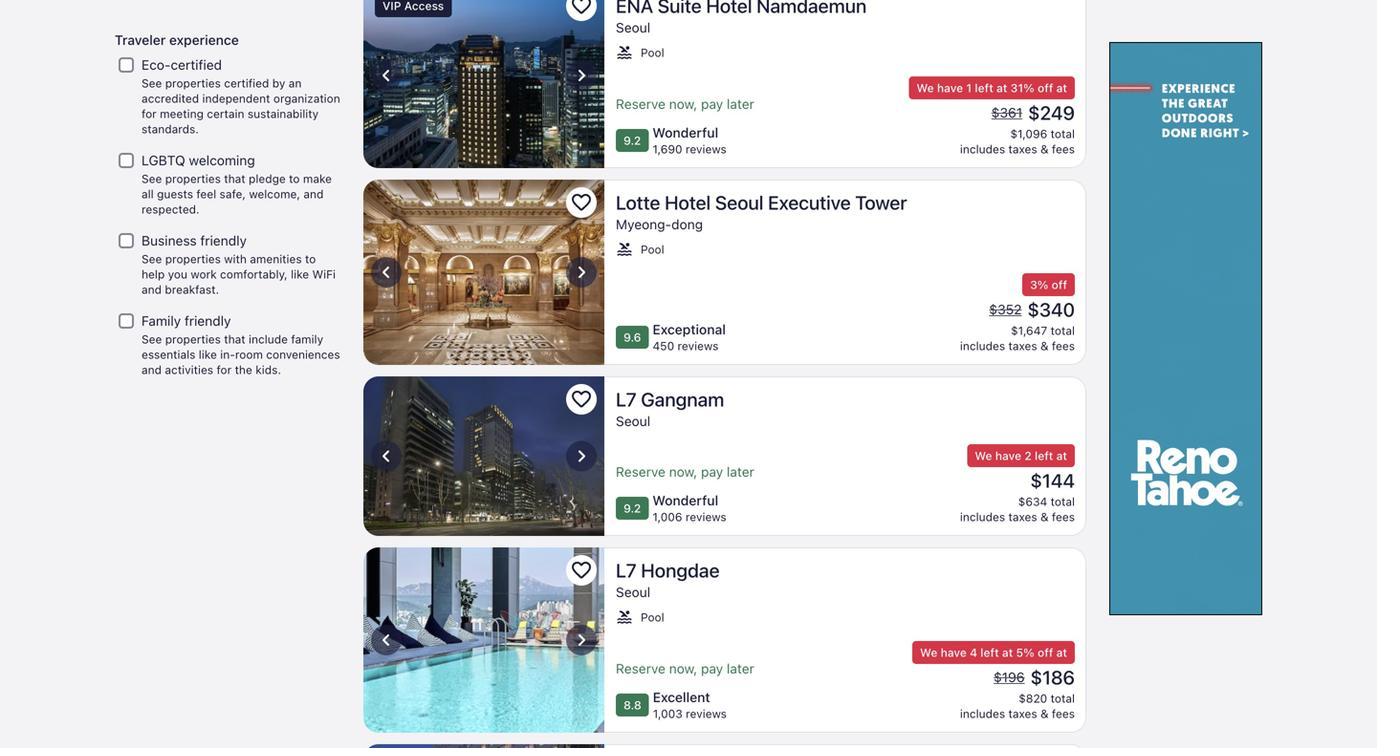 Task type: describe. For each thing, give the bounding box(es) containing it.
welcoming
[[189, 153, 255, 168]]

fees for $186
[[1052, 708, 1075, 721]]

total for $186
[[1051, 692, 1075, 706]]

wonderful for wonderful 1,006 reviews
[[653, 493, 719, 509]]

$186
[[1031, 667, 1075, 689]]

the
[[235, 364, 252, 377]]

room image
[[363, 180, 604, 365]]

exceptional
[[653, 322, 726, 338]]

1
[[966, 81, 972, 95]]

1 pool from the top
[[641, 46, 664, 59]]

work
[[191, 268, 217, 281]]

later for l7 gangnam
[[727, 464, 754, 480]]

3%
[[1030, 278, 1049, 292]]

room
[[235, 348, 263, 362]]

wonderful 1,006 reviews
[[653, 493, 727, 524]]

reviews for wonderful 1,006 reviews
[[686, 511, 727, 524]]

front of property image
[[363, 745, 604, 749]]

Save L7 Gangnam to a trip checkbox
[[566, 385, 597, 415]]

all
[[142, 188, 154, 201]]

guests
[[157, 188, 193, 201]]

pool image
[[363, 548, 604, 734]]

in-
[[220, 348, 235, 362]]

family
[[291, 333, 323, 346]]

pool for hongdae
[[641, 611, 664, 625]]

includes for $186
[[960, 708, 1005, 721]]

small image for $186
[[616, 609, 633, 626]]

standards.
[[142, 123, 199, 136]]

to for welcoming
[[289, 172, 300, 186]]

9.2 for wonderful 1,690 reviews
[[624, 134, 641, 147]]

hongdae
[[641, 560, 720, 582]]

we for $249
[[917, 81, 934, 95]]

$352 $340 $1,647 total includes taxes & fees
[[960, 298, 1075, 353]]

reviews for excellent 1,003 reviews
[[686, 708, 727, 721]]

business
[[142, 233, 197, 249]]

includes inside we have 2 left at $144 $634 total includes taxes & fees
[[960, 511, 1005, 524]]

450
[[653, 340, 674, 353]]

and for business friendly
[[142, 283, 162, 297]]

$361
[[992, 105, 1023, 121]]

traveler
[[115, 32, 166, 48]]

seoul right save ena suite hotel namdaemun to a trip option
[[616, 20, 651, 35]]

left for $249
[[975, 81, 994, 95]]

show next image for l7 hongdae image
[[570, 629, 593, 652]]

reserve now, pay later for l7 gangnam
[[616, 464, 754, 480]]

$144
[[1031, 470, 1075, 492]]

1 reserve from the top
[[616, 96, 666, 112]]

fees for $249
[[1052, 143, 1075, 156]]

wifi
[[312, 268, 336, 281]]

1 vertical spatial certified
[[224, 77, 269, 90]]

total for $340
[[1051, 324, 1075, 338]]

small image
[[616, 241, 633, 258]]

business friendly see properties with amenities to help you work comfortably, like wifi and breakfast.
[[142, 233, 336, 297]]

accredited
[[142, 92, 199, 105]]

friendly for family friendly
[[185, 313, 231, 329]]

for inside eco-certified see properties certified by an accredited independent organization for meeting certain sustainability standards.
[[142, 107, 157, 121]]

by
[[272, 77, 285, 90]]

l7 gangnam seoul
[[616, 388, 724, 429]]

l7 for hongdae
[[616, 560, 637, 582]]

lotte
[[616, 191, 660, 214]]

lotte hotel seoul executive tower myeong-dong
[[616, 191, 907, 232]]

experience
[[169, 32, 239, 48]]

wonderful 1,690 reviews
[[653, 125, 727, 156]]

left inside we have 2 left at $144 $634 total includes taxes & fees
[[1035, 450, 1053, 463]]

for inside family friendly see properties that include family essentials like in-room conveniences and activities for the kids.
[[217, 364, 232, 377]]

1 vertical spatial off
[[1052, 278, 1067, 292]]

$1,647
[[1011, 324, 1048, 338]]

show previous image for ena suite hotel namdaemun image
[[375, 64, 398, 87]]

show previous image for l7 hongdae image
[[375, 629, 398, 652]]

show previous image for lotte hotel seoul executive tower image
[[375, 261, 398, 284]]

seoul for hongdae
[[616, 585, 651, 601]]

see for business friendly
[[142, 253, 162, 266]]

like inside family friendly see properties that include family essentials like in-room conveniences and activities for the kids.
[[199, 348, 217, 362]]

we have 1 left at 31% off at
[[917, 81, 1067, 95]]

taxes for $340
[[1009, 340, 1037, 353]]

2
[[1025, 450, 1032, 463]]

0 vertical spatial certified
[[171, 57, 222, 73]]

properties for family
[[165, 333, 221, 346]]

seoul for hotel
[[715, 191, 764, 214]]

off for $186
[[1038, 647, 1053, 660]]

1 now, from the top
[[669, 96, 698, 112]]

reserve now, pay later for l7 hongdae
[[616, 661, 754, 677]]

pledge
[[249, 172, 286, 186]]

we inside we have 2 left at $144 $634 total includes taxes & fees
[[975, 450, 992, 463]]

$196
[[994, 670, 1025, 686]]

total inside we have 2 left at $144 $634 total includes taxes & fees
[[1051, 495, 1075, 509]]

Save L7 Hongdae to a trip checkbox
[[566, 556, 597, 586]]

wonderful for wonderful 1,690 reviews
[[653, 125, 719, 141]]

feel
[[196, 188, 216, 201]]

that for welcoming
[[224, 172, 245, 186]]

breakfast.
[[165, 283, 219, 297]]

total for $249
[[1051, 127, 1075, 141]]

at left 31%
[[997, 81, 1008, 95]]

l7 for gangnam
[[616, 388, 637, 411]]

$249
[[1028, 101, 1075, 124]]

see for family friendly
[[142, 333, 162, 346]]

like inside the "business friendly see properties with amenities to help you work comfortably, like wifi and breakfast."
[[291, 268, 309, 281]]

front of property - evening/night image
[[363, 0, 604, 168]]

& inside we have 2 left at $144 $634 total includes taxes & fees
[[1041, 511, 1049, 524]]

welcome,
[[249, 188, 300, 201]]

show next image for l7 gangnam image
[[570, 445, 593, 468]]

includes for $249
[[960, 143, 1005, 156]]

$361 button
[[990, 104, 1025, 121]]

$820
[[1019, 692, 1048, 706]]

help
[[142, 268, 165, 281]]

now, for l7 gangnam
[[669, 464, 698, 480]]

Save Lotte Hotel Seoul Executive Tower to a trip checkbox
[[566, 187, 597, 218]]

3% off
[[1030, 278, 1067, 292]]

& for $340
[[1041, 340, 1049, 353]]

amenities
[[250, 253, 302, 266]]

l7 hongdae seoul
[[616, 560, 720, 601]]

seoul for gangnam
[[616, 414, 651, 429]]

sustainability
[[248, 107, 319, 121]]

pay for l7 hongdae
[[701, 661, 723, 677]]

we have 2 left at $144 $634 total includes taxes & fees
[[960, 450, 1075, 524]]

4
[[970, 647, 978, 660]]

fees for $340
[[1052, 340, 1075, 353]]

properties for business
[[165, 253, 221, 266]]

taxes inside we have 2 left at $144 $634 total includes taxes & fees
[[1009, 511, 1037, 524]]

with
[[224, 253, 247, 266]]

eco-certified see properties certified by an accredited independent organization for meeting certain sustainability standards.
[[142, 57, 340, 136]]

taxes for $186
[[1009, 708, 1037, 721]]

$196 button
[[992, 670, 1027, 687]]



Task type: vqa. For each thing, say whether or not it's contained in the screenshot.


Task type: locate. For each thing, give the bounding box(es) containing it.
fees inside $196 $186 $820 total includes taxes & fees
[[1052, 708, 1075, 721]]

1 later from the top
[[727, 96, 754, 112]]

now, up wonderful 1,690 reviews
[[669, 96, 698, 112]]

and inside lgbtq welcoming see properties that pledge to make all guests feel safe, welcome, and respected.
[[304, 188, 324, 201]]

off
[[1038, 81, 1053, 95], [1052, 278, 1067, 292], [1038, 647, 1053, 660]]

and down help
[[142, 283, 162, 297]]

that up safe,
[[224, 172, 245, 186]]

1 fees from the top
[[1052, 143, 1075, 156]]

meeting
[[160, 107, 204, 121]]

taxes down $1,096
[[1009, 143, 1037, 156]]

l7 right save l7 hongdae to a trip option
[[616, 560, 637, 582]]

2 vertical spatial off
[[1038, 647, 1053, 660]]

to inside lgbtq welcoming see properties that pledge to make all guests feel safe, welcome, and respected.
[[289, 172, 300, 186]]

8.8
[[624, 699, 642, 713]]

0 vertical spatial now,
[[669, 96, 698, 112]]

reviews down excellent on the bottom
[[686, 708, 727, 721]]

2 fees from the top
[[1052, 340, 1075, 353]]

4 properties from the top
[[165, 333, 221, 346]]

1 small image from the top
[[616, 44, 633, 61]]

3 reserve from the top
[[616, 661, 666, 677]]

& inside $361 $249 $1,096 total includes taxes & fees
[[1041, 143, 1049, 156]]

3 fees from the top
[[1052, 511, 1075, 524]]

friendly down "breakfast." on the left of the page
[[185, 313, 231, 329]]

independent
[[202, 92, 270, 105]]

0 vertical spatial later
[[727, 96, 754, 112]]

reviews inside wonderful 1,690 reviews
[[686, 143, 727, 156]]

tower
[[855, 191, 907, 214]]

$196 $186 $820 total includes taxes & fees
[[960, 667, 1075, 721]]

taxes down the "$820"
[[1009, 708, 1037, 721]]

4 see from the top
[[142, 333, 162, 346]]

total down $340
[[1051, 324, 1075, 338]]

reviews for exceptional 450 reviews
[[678, 340, 719, 353]]

that for friendly
[[224, 333, 245, 346]]

0 vertical spatial pool
[[641, 46, 664, 59]]

1 vertical spatial small image
[[616, 609, 633, 626]]

friendly for business friendly
[[200, 233, 247, 249]]

left right the 4
[[981, 647, 999, 660]]

pool for hotel
[[641, 243, 664, 256]]

reviews inside excellent 1,003 reviews
[[686, 708, 727, 721]]

& down the "$820"
[[1041, 708, 1049, 721]]

executive
[[768, 191, 851, 214]]

pool up wonderful 1,690 reviews
[[641, 46, 664, 59]]

1 vertical spatial wonderful
[[653, 493, 719, 509]]

to
[[289, 172, 300, 186], [305, 253, 316, 266]]

fees down $340
[[1052, 340, 1075, 353]]

seoul inside l7 gangnam seoul
[[616, 414, 651, 429]]

we
[[917, 81, 934, 95], [975, 450, 992, 463], [920, 647, 938, 660]]

1 vertical spatial we
[[975, 450, 992, 463]]

include
[[249, 333, 288, 346]]

1 vertical spatial l7
[[616, 560, 637, 582]]

2 wonderful from the top
[[653, 493, 719, 509]]

reviews down the exceptional at the top of the page
[[678, 340, 719, 353]]

reserve up 8.8
[[616, 661, 666, 677]]

2 vertical spatial reserve now, pay later
[[616, 661, 754, 677]]

taxes inside $361 $249 $1,096 total includes taxes & fees
[[1009, 143, 1037, 156]]

1 see from the top
[[142, 77, 162, 90]]

2 vertical spatial pay
[[701, 661, 723, 677]]

total inside $352 $340 $1,647 total includes taxes & fees
[[1051, 324, 1075, 338]]

0 vertical spatial for
[[142, 107, 157, 121]]

properties inside lgbtq welcoming see properties that pledge to make all guests feel safe, welcome, and respected.
[[165, 172, 221, 186]]

and down make
[[304, 188, 324, 201]]

small image for $249
[[616, 44, 633, 61]]

1 horizontal spatial to
[[305, 253, 316, 266]]

1 vertical spatial pool
[[641, 243, 664, 256]]

9.2 for wonderful 1,006 reviews
[[624, 502, 641, 516]]

taxes down $1,647
[[1009, 340, 1037, 353]]

1,690
[[653, 143, 682, 156]]

& for $186
[[1041, 708, 1049, 721]]

to up "wifi"
[[305, 253, 316, 266]]

1 pay from the top
[[701, 96, 723, 112]]

see up all
[[142, 172, 162, 186]]

have left 2
[[995, 450, 1022, 463]]

off right 31%
[[1038, 81, 1053, 95]]

off right 5%
[[1038, 647, 1053, 660]]

view from property image
[[363, 377, 604, 537]]

see inside eco-certified see properties certified by an accredited independent organization for meeting certain sustainability standards.
[[142, 77, 162, 90]]

1 vertical spatial have
[[995, 450, 1022, 463]]

pool down myeong-
[[641, 243, 664, 256]]

see for lgbtq welcoming
[[142, 172, 162, 186]]

to left make
[[289, 172, 300, 186]]

pay
[[701, 96, 723, 112], [701, 464, 723, 480], [701, 661, 723, 677]]

2 reserve from the top
[[616, 464, 666, 480]]

that inside family friendly see properties that include family essentials like in-room conveniences and activities for the kids.
[[224, 333, 245, 346]]

reviews inside exceptional 450 reviews
[[678, 340, 719, 353]]

friendly
[[200, 233, 247, 249], [185, 313, 231, 329]]

0 vertical spatial wonderful
[[653, 125, 719, 141]]

1 vertical spatial reserve now, pay later
[[616, 464, 754, 480]]

have for $186
[[941, 647, 967, 660]]

total down $186
[[1051, 692, 1075, 706]]

left for $186
[[981, 647, 999, 660]]

properties up work
[[165, 253, 221, 266]]

wonderful
[[653, 125, 719, 141], [653, 493, 719, 509]]

1 vertical spatial friendly
[[185, 313, 231, 329]]

includes inside $196 $186 $820 total includes taxes & fees
[[960, 708, 1005, 721]]

taxes for $249
[[1009, 143, 1037, 156]]

2 see from the top
[[142, 172, 162, 186]]

pool
[[641, 46, 664, 59], [641, 243, 664, 256], [641, 611, 664, 625]]

l7
[[616, 388, 637, 411], [616, 560, 637, 582]]

3 includes from the top
[[960, 511, 1005, 524]]

& down $1,647
[[1041, 340, 1049, 353]]

0 horizontal spatial for
[[142, 107, 157, 121]]

that
[[224, 172, 245, 186], [224, 333, 245, 346]]

$1,096
[[1010, 127, 1048, 141]]

eco-
[[142, 57, 171, 73]]

properties
[[165, 77, 221, 90], [165, 172, 221, 186], [165, 253, 221, 266], [165, 333, 221, 346]]

that up in-
[[224, 333, 245, 346]]

certain
[[207, 107, 244, 121]]

1 vertical spatial that
[[224, 333, 245, 346]]

seoul inside l7 hongdae seoul
[[616, 585, 651, 601]]

0 vertical spatial friendly
[[200, 233, 247, 249]]

dong
[[672, 217, 703, 232]]

we left the 4
[[920, 647, 938, 660]]

properties for lgbtq
[[165, 172, 221, 186]]

show next image for ena suite hotel namdaemun image
[[570, 64, 593, 87]]

1 vertical spatial like
[[199, 348, 217, 362]]

2 vertical spatial and
[[142, 364, 162, 377]]

4 total from the top
[[1051, 692, 1075, 706]]

lgbtq
[[142, 153, 185, 168]]

we left 1
[[917, 81, 934, 95]]

pool down l7 hongdae seoul
[[641, 611, 664, 625]]

activities
[[165, 364, 213, 377]]

certified
[[171, 57, 222, 73], [224, 77, 269, 90]]

1 wonderful from the top
[[653, 125, 719, 141]]

0 vertical spatial 9.2
[[624, 134, 641, 147]]

$352 button
[[987, 301, 1024, 319]]

$352
[[989, 302, 1022, 318]]

1 reserve now, pay later from the top
[[616, 96, 754, 112]]

2 vertical spatial have
[[941, 647, 967, 660]]

0 vertical spatial off
[[1038, 81, 1053, 95]]

0 vertical spatial that
[[224, 172, 245, 186]]

0 horizontal spatial like
[[199, 348, 217, 362]]

2 vertical spatial later
[[727, 661, 754, 677]]

reserve now, pay later
[[616, 96, 754, 112], [616, 464, 754, 480], [616, 661, 754, 677]]

total down $144
[[1051, 495, 1075, 509]]

2 total from the top
[[1051, 324, 1075, 338]]

2 small image from the top
[[616, 609, 633, 626]]

certified down experience
[[171, 57, 222, 73]]

see
[[142, 77, 162, 90], [142, 172, 162, 186], [142, 253, 162, 266], [142, 333, 162, 346]]

3 & from the top
[[1041, 511, 1049, 524]]

2 that from the top
[[224, 333, 245, 346]]

0 horizontal spatial certified
[[171, 57, 222, 73]]

2 later from the top
[[727, 464, 754, 480]]

pay up excellent on the bottom
[[701, 661, 723, 677]]

1 horizontal spatial like
[[291, 268, 309, 281]]

1 vertical spatial left
[[1035, 450, 1053, 463]]

wonderful up 1,690
[[653, 125, 719, 141]]

properties inside family friendly see properties that include family essentials like in-room conveniences and activities for the kids.
[[165, 333, 221, 346]]

1 taxes from the top
[[1009, 143, 1037, 156]]

reviews right 1,006
[[686, 511, 727, 524]]

wonderful inside wonderful 1,006 reviews
[[653, 493, 719, 509]]

9.2 left 1,690
[[624, 134, 641, 147]]

0 vertical spatial pay
[[701, 96, 723, 112]]

1 vertical spatial reserve
[[616, 464, 666, 480]]

like
[[291, 268, 309, 281], [199, 348, 217, 362]]

and down essentials
[[142, 364, 162, 377]]

3 reserve now, pay later from the top
[[616, 661, 754, 677]]

to for friendly
[[305, 253, 316, 266]]

l7 right save l7 gangnam to a trip option
[[616, 388, 637, 411]]

now, up wonderful 1,006 reviews
[[669, 464, 698, 480]]

excellent 1,003 reviews
[[653, 690, 727, 721]]

fees inside $361 $249 $1,096 total includes taxes & fees
[[1052, 143, 1075, 156]]

you
[[168, 268, 187, 281]]

2 vertical spatial reserve
[[616, 661, 666, 677]]

seoul down gangnam
[[616, 414, 651, 429]]

3 taxes from the top
[[1009, 511, 1037, 524]]

wonderful up 1,006
[[653, 493, 719, 509]]

properties inside the "business friendly see properties with amenities to help you work comfortably, like wifi and breakfast."
[[165, 253, 221, 266]]

traveler experience
[[115, 32, 239, 48]]

seoul right hotel
[[715, 191, 764, 214]]

1 vertical spatial now,
[[669, 464, 698, 480]]

make
[[303, 172, 332, 186]]

we left 2
[[975, 450, 992, 463]]

2 l7 from the top
[[616, 560, 637, 582]]

gangnam
[[641, 388, 724, 411]]

friendly inside the "business friendly see properties with amenities to help you work comfortably, like wifi and breakfast."
[[200, 233, 247, 249]]

friendly up with
[[200, 233, 247, 249]]

properties inside eco-certified see properties certified by an accredited independent organization for meeting certain sustainability standards.
[[165, 77, 221, 90]]

to inside the "business friendly see properties with amenities to help you work comfortably, like wifi and breakfast."
[[305, 253, 316, 266]]

2 includes from the top
[[960, 340, 1005, 353]]

and for lgbtq welcoming
[[304, 188, 324, 201]]

9.6
[[624, 331, 641, 344]]

properties up feel on the top of the page
[[165, 172, 221, 186]]

later
[[727, 96, 754, 112], [727, 464, 754, 480], [727, 661, 754, 677]]

0 vertical spatial like
[[291, 268, 309, 281]]

2 taxes from the top
[[1009, 340, 1037, 353]]

like left "wifi"
[[291, 268, 309, 281]]

see inside family friendly see properties that include family essentials like in-room conveniences and activities for the kids.
[[142, 333, 162, 346]]

have left the 4
[[941, 647, 967, 660]]

total
[[1051, 127, 1075, 141], [1051, 324, 1075, 338], [1051, 495, 1075, 509], [1051, 692, 1075, 706]]

1,003
[[653, 708, 683, 721]]

properties for eco-
[[165, 77, 221, 90]]

at up $144
[[1057, 450, 1067, 463]]

0 horizontal spatial to
[[289, 172, 300, 186]]

later for l7 hongdae
[[727, 661, 754, 677]]

4 includes from the top
[[960, 708, 1005, 721]]

exceptional 450 reviews
[[653, 322, 726, 353]]

see down eco-
[[142, 77, 162, 90]]

& inside $352 $340 $1,647 total includes taxes & fees
[[1041, 340, 1049, 353]]

3 pay from the top
[[701, 661, 723, 677]]

respected.
[[142, 203, 200, 216]]

1 vertical spatial for
[[217, 364, 232, 377]]

reserve now, pay later up wonderful 1,690 reviews
[[616, 96, 754, 112]]

show previous image for l7 gangnam image
[[375, 445, 398, 468]]

0 vertical spatial reserve
[[616, 96, 666, 112]]

2 properties from the top
[[165, 172, 221, 186]]

like left in-
[[199, 348, 217, 362]]

4 & from the top
[[1041, 708, 1049, 721]]

properties up "accredited"
[[165, 77, 221, 90]]

2 vertical spatial left
[[981, 647, 999, 660]]

for down in-
[[217, 364, 232, 377]]

safe,
[[220, 188, 246, 201]]

certified up 'independent'
[[224, 77, 269, 90]]

we have 4 left at 5% off at
[[920, 647, 1067, 660]]

0 vertical spatial we
[[917, 81, 934, 95]]

family friendly see properties that include family essentials like in-room conveniences and activities for the kids.
[[142, 313, 340, 377]]

for
[[142, 107, 157, 121], [217, 364, 232, 377]]

3 now, from the top
[[669, 661, 698, 677]]

left
[[975, 81, 994, 95], [1035, 450, 1053, 463], [981, 647, 999, 660]]

reviews for wonderful 1,690 reviews
[[686, 143, 727, 156]]

lgbtq welcoming see properties that pledge to make all guests feel safe, welcome, and respected.
[[142, 153, 332, 216]]

total inside $196 $186 $820 total includes taxes & fees
[[1051, 692, 1075, 706]]

friendly inside family friendly see properties that include family essentials like in-room conveniences and activities for the kids.
[[185, 313, 231, 329]]

see inside the "business friendly see properties with amenities to help you work comfortably, like wifi and breakfast."
[[142, 253, 162, 266]]

includes inside $361 $249 $1,096 total includes taxes & fees
[[960, 143, 1005, 156]]

l7 inside l7 hongdae seoul
[[616, 560, 637, 582]]

31%
[[1011, 81, 1035, 95]]

reviews right 1,690
[[686, 143, 727, 156]]

conveniences
[[266, 348, 340, 362]]

small image
[[616, 44, 633, 61], [616, 609, 633, 626]]

at
[[997, 81, 1008, 95], [1057, 81, 1067, 95], [1057, 450, 1067, 463], [1002, 647, 1013, 660], [1057, 647, 1067, 660]]

0 vertical spatial small image
[[616, 44, 633, 61]]

1 vertical spatial pay
[[701, 464, 723, 480]]

at up $186
[[1057, 647, 1067, 660]]

0 vertical spatial and
[[304, 188, 324, 201]]

off right 3%
[[1052, 278, 1067, 292]]

2 vertical spatial we
[[920, 647, 938, 660]]

& for $249
[[1041, 143, 1049, 156]]

0 vertical spatial have
[[937, 81, 963, 95]]

1 9.2 from the top
[[624, 134, 641, 147]]

see down family in the left top of the page
[[142, 333, 162, 346]]

0 vertical spatial left
[[975, 81, 994, 95]]

includes for $340
[[960, 340, 1005, 353]]

2 9.2 from the top
[[624, 502, 641, 516]]

1 vertical spatial later
[[727, 464, 754, 480]]

2 vertical spatial pool
[[641, 611, 664, 625]]

1 includes from the top
[[960, 143, 1005, 156]]

reserve up 1,690
[[616, 96, 666, 112]]

left right 1
[[975, 81, 994, 95]]

that inside lgbtq welcoming see properties that pledge to make all guests feel safe, welcome, and respected.
[[224, 172, 245, 186]]

at up $249
[[1057, 81, 1067, 95]]

1 l7 from the top
[[616, 388, 637, 411]]

includes inside $352 $340 $1,647 total includes taxes & fees
[[960, 340, 1005, 353]]

2 pool from the top
[[641, 243, 664, 256]]

1 total from the top
[[1051, 127, 1075, 141]]

seoul inside lotte hotel seoul executive tower myeong-dong
[[715, 191, 764, 214]]

3 total from the top
[[1051, 495, 1075, 509]]

4 taxes from the top
[[1009, 708, 1037, 721]]

have inside we have 2 left at $144 $634 total includes taxes & fees
[[995, 450, 1022, 463]]

reviews
[[686, 143, 727, 156], [678, 340, 719, 353], [686, 511, 727, 524], [686, 708, 727, 721]]

family
[[142, 313, 181, 329]]

4 fees from the top
[[1052, 708, 1075, 721]]

for up standards.
[[142, 107, 157, 121]]

0 vertical spatial reserve now, pay later
[[616, 96, 754, 112]]

see up help
[[142, 253, 162, 266]]

we for $186
[[920, 647, 938, 660]]

Save ENA Suite Hotel Namdaemun to a trip checkbox
[[566, 0, 597, 21]]

taxes inside $196 $186 $820 total includes taxes & fees
[[1009, 708, 1037, 721]]

myeong-
[[616, 217, 672, 232]]

organization
[[273, 92, 340, 105]]

now, up excellent on the bottom
[[669, 661, 698, 677]]

kids.
[[256, 364, 281, 377]]

fees down $186
[[1052, 708, 1075, 721]]

taxes
[[1009, 143, 1037, 156], [1009, 340, 1037, 353], [1009, 511, 1037, 524], [1009, 708, 1037, 721]]

an
[[289, 77, 302, 90]]

total down $249
[[1051, 127, 1075, 141]]

fees
[[1052, 143, 1075, 156], [1052, 340, 1075, 353], [1052, 511, 1075, 524], [1052, 708, 1075, 721]]

1 horizontal spatial for
[[217, 364, 232, 377]]

3 pool from the top
[[641, 611, 664, 625]]

have for $249
[[937, 81, 963, 95]]

1 vertical spatial to
[[305, 253, 316, 266]]

1 & from the top
[[1041, 143, 1049, 156]]

properties up essentials
[[165, 333, 221, 346]]

1 vertical spatial and
[[142, 283, 162, 297]]

& down $634
[[1041, 511, 1049, 524]]

$634
[[1018, 495, 1048, 509]]

3 properties from the top
[[165, 253, 221, 266]]

off for $249
[[1038, 81, 1053, 95]]

& down $1,096
[[1041, 143, 1049, 156]]

fees down $249
[[1052, 143, 1075, 156]]

2 & from the top
[[1041, 340, 1049, 353]]

$361 $249 $1,096 total includes taxes & fees
[[960, 101, 1075, 156]]

2 pay from the top
[[701, 464, 723, 480]]

reserve up 1,006
[[616, 464, 666, 480]]

3 see from the top
[[142, 253, 162, 266]]

essentials
[[142, 348, 196, 362]]

l7 inside l7 gangnam seoul
[[616, 388, 637, 411]]

$340
[[1028, 298, 1075, 321]]

1 that from the top
[[224, 172, 245, 186]]

0 vertical spatial l7
[[616, 388, 637, 411]]

0 vertical spatial to
[[289, 172, 300, 186]]

pay up wonderful 1,006 reviews
[[701, 464, 723, 480]]

pay for l7 gangnam
[[701, 464, 723, 480]]

5%
[[1016, 647, 1035, 660]]

and
[[304, 188, 324, 201], [142, 283, 162, 297], [142, 364, 162, 377]]

9.2 left 1,006
[[624, 502, 641, 516]]

have left 1
[[937, 81, 963, 95]]

at left 5%
[[1002, 647, 1013, 660]]

2 reserve now, pay later from the top
[[616, 464, 754, 480]]

1,006
[[653, 511, 682, 524]]

see for eco-certified
[[142, 77, 162, 90]]

reserve now, pay later up wonderful 1,006 reviews
[[616, 464, 754, 480]]

comfortably,
[[220, 268, 288, 281]]

see inside lgbtq welcoming see properties that pledge to make all guests feel safe, welcome, and respected.
[[142, 172, 162, 186]]

2 vertical spatial now,
[[669, 661, 698, 677]]

seoul down hongdae
[[616, 585, 651, 601]]

hotel
[[665, 191, 711, 214]]

and inside the "business friendly see properties with amenities to help you work comfortably, like wifi and breakfast."
[[142, 283, 162, 297]]

total inside $361 $249 $1,096 total includes taxes & fees
[[1051, 127, 1075, 141]]

1 horizontal spatial certified
[[224, 77, 269, 90]]

and inside family friendly see properties that include family essentials like in-room conveniences and activities for the kids.
[[142, 364, 162, 377]]

excellent
[[653, 690, 710, 706]]

reviews inside wonderful 1,006 reviews
[[686, 511, 727, 524]]

fees inside we have 2 left at $144 $634 total includes taxes & fees
[[1052, 511, 1075, 524]]

now, for l7 hongdae
[[669, 661, 698, 677]]

reserve for l7 gangnam
[[616, 464, 666, 480]]

taxes down $634
[[1009, 511, 1037, 524]]

2 now, from the top
[[669, 464, 698, 480]]

fees inside $352 $340 $1,647 total includes taxes & fees
[[1052, 340, 1075, 353]]

& inside $196 $186 $820 total includes taxes & fees
[[1041, 708, 1049, 721]]

3 later from the top
[[727, 661, 754, 677]]

show next image for lotte hotel seoul executive tower image
[[570, 261, 593, 284]]

seoul
[[616, 20, 651, 35], [715, 191, 764, 214], [616, 414, 651, 429], [616, 585, 651, 601]]

pay up wonderful 1,690 reviews
[[701, 96, 723, 112]]

1 vertical spatial 9.2
[[624, 502, 641, 516]]

reserve for l7 hongdae
[[616, 661, 666, 677]]

at inside we have 2 left at $144 $634 total includes taxes & fees
[[1057, 450, 1067, 463]]

1 properties from the top
[[165, 77, 221, 90]]

fees down $144
[[1052, 511, 1075, 524]]

reserve now, pay later up excellent on the bottom
[[616, 661, 754, 677]]

taxes inside $352 $340 $1,647 total includes taxes & fees
[[1009, 340, 1037, 353]]

left right 2
[[1035, 450, 1053, 463]]

wonderful inside wonderful 1,690 reviews
[[653, 125, 719, 141]]



